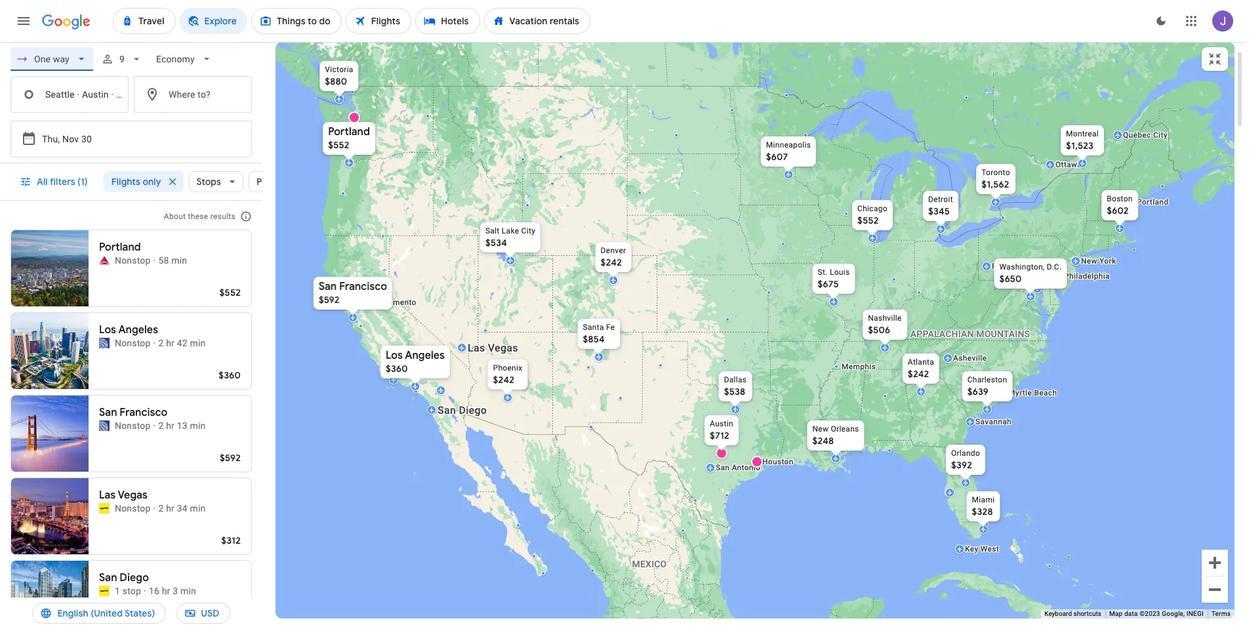 Task type: locate. For each thing, give the bounding box(es) containing it.
francisco for san francisco
[[120, 406, 168, 419]]

united image down san francisco
[[99, 421, 110, 431]]

0 horizontal spatial city
[[521, 226, 536, 235]]

None field
[[10, 47, 93, 71], [151, 47, 218, 71], [10, 47, 93, 71], [151, 47, 218, 71]]

1 horizontal spatial $592
[[319, 294, 340, 305]]

2 horizontal spatial $242
[[908, 368, 929, 380]]

$534
[[486, 237, 507, 248]]

1 vertical spatial 552 us dollars text field
[[220, 287, 241, 299]]

portland right boston
[[1137, 197, 1169, 206]]

spirit image
[[99, 503, 110, 514]]

west
[[981, 544, 999, 554]]

mexico
[[632, 559, 667, 569]]

2 left the 34
[[158, 503, 164, 514]]

los for los angeles
[[99, 324, 116, 337]]

552 US dollars text field
[[858, 214, 879, 226], [220, 287, 241, 299]]

0 vertical spatial 552 us dollars text field
[[858, 214, 879, 226]]

·
[[77, 89, 80, 99], [111, 89, 114, 99], [154, 89, 157, 99]]

$360
[[386, 363, 408, 374], [219, 369, 241, 381]]

1 vertical spatial los
[[386, 349, 403, 362]]

detroit
[[929, 195, 953, 204]]

min right 3
[[180, 586, 196, 597]]

2 vertical spatial $552
[[220, 287, 241, 299]]

506 US dollars text field
[[868, 324, 891, 336]]

vegas inside map region
[[488, 342, 518, 354]]

$242 down denver at the top of page
[[601, 256, 622, 268]]

1 horizontal spatial diego
[[459, 404, 487, 416]]

1 horizontal spatial angeles
[[405, 349, 445, 362]]

las up spirit icon
[[99, 489, 116, 502]]

0 horizontal spatial ·
[[77, 89, 80, 99]]

min right 42
[[190, 338, 206, 348]]

$592 inside san francisco $592
[[319, 294, 340, 305]]

portland $552
[[328, 125, 370, 151]]

los inside los angeles $360
[[386, 349, 403, 362]]

 image left 2 hr 13 min
[[153, 419, 156, 432]]

0 vertical spatial houston
[[116, 89, 152, 99]]

1 horizontal spatial houston
[[763, 457, 794, 466]]

savannah
[[976, 417, 1012, 426]]

nonstop down san francisco
[[115, 421, 151, 431]]

nonstop down los angeles at the bottom left
[[115, 338, 151, 348]]

min
[[171, 255, 187, 266], [190, 338, 206, 348], [190, 421, 206, 431], [190, 503, 206, 514], [180, 586, 196, 597]]

1 horizontal spatial 552 us dollars text field
[[858, 214, 879, 226]]

las right los angeles $360
[[468, 342, 485, 354]]

42
[[177, 338, 188, 348]]

242 us dollars text field down phoenix
[[493, 374, 514, 386]]

0 vertical spatial $552
[[328, 139, 349, 151]]

new up "$248"
[[813, 424, 829, 433]]

nashville
[[868, 313, 902, 323]]

hr left the 34
[[166, 503, 175, 514]]

 image
[[153, 254, 156, 267], [153, 419, 156, 432]]

1  image from the top
[[153, 254, 156, 267]]

1 horizontal spatial los
[[386, 349, 403, 362]]

1 horizontal spatial portland
[[328, 125, 370, 138]]

13
[[177, 421, 188, 431]]

orlando $392
[[951, 449, 980, 471]]

united image down los angeles at the bottom left
[[99, 338, 110, 348]]

 image
[[153, 337, 156, 350], [153, 502, 156, 515]]

new inside new orleans $248
[[813, 424, 829, 433]]

1 horizontal spatial francisco
[[339, 280, 387, 293]]

$248
[[813, 435, 834, 447]]

los
[[99, 324, 116, 337], [386, 349, 403, 362]]

1523 US dollars text field
[[1066, 139, 1094, 151]]

philadelphia
[[1064, 271, 1110, 281]]

854 US dollars text field
[[583, 333, 605, 345]]

min for los angeles
[[190, 338, 206, 348]]

$242 inside denver $242
[[601, 256, 622, 268]]

1 horizontal spatial vegas
[[488, 342, 518, 354]]

0 horizontal spatial angeles
[[118, 324, 158, 337]]

0 vertical spatial francisco
[[339, 280, 387, 293]]

diego
[[459, 404, 487, 416], [120, 572, 149, 585]]

 image for portland
[[153, 254, 156, 267]]

francisco inside san francisco $592
[[339, 280, 387, 293]]

2  image from the top
[[153, 419, 156, 432]]

328 US dollars text field
[[972, 506, 993, 517]]

0 horizontal spatial $552
[[220, 287, 241, 299]]

2 nonstop from the top
[[115, 338, 151, 348]]

2 left 42
[[158, 338, 164, 348]]

hr left 13
[[166, 421, 175, 431]]

main menu image
[[16, 13, 31, 29]]

québec
[[1123, 130, 1151, 139]]

1 vertical spatial city
[[521, 226, 536, 235]]

$242
[[601, 256, 622, 268], [908, 368, 929, 380], [493, 374, 514, 386]]

myrtle
[[1009, 388, 1032, 397]]

4 nonstop from the top
[[115, 503, 151, 514]]

None text field
[[10, 76, 129, 113]]

nonstop for los angeles
[[115, 338, 151, 348]]

min right 13
[[190, 421, 206, 431]]

chicago $552
[[858, 204, 888, 226]]

city
[[1154, 130, 1168, 139], [521, 226, 536, 235]]

1 vertical spatial  image
[[153, 419, 156, 432]]

1 vertical spatial united image
[[99, 421, 110, 431]]

$552 inside portland $552
[[328, 139, 349, 151]]

d.c.
[[1047, 262, 1062, 271]]

1 horizontal spatial ·
[[111, 89, 114, 99]]

1 vertical spatial portland
[[1137, 197, 1169, 206]]

orlando
[[951, 449, 980, 458]]

1  image from the top
[[153, 337, 156, 350]]

1 horizontal spatial 242 us dollars text field
[[908, 368, 929, 380]]

united image
[[99, 338, 110, 348], [99, 421, 110, 431]]

0 vertical spatial austin
[[82, 89, 109, 99]]

2 left 13
[[158, 421, 164, 431]]

0 vertical spatial diego
[[459, 404, 487, 416]]

 image left 2 hr 42 min
[[153, 337, 156, 350]]

$242 for denver $242
[[601, 256, 622, 268]]

58
[[158, 255, 169, 266]]

2 vertical spatial 2
[[158, 503, 164, 514]]

0 vertical spatial san diego
[[438, 404, 487, 416]]

0 vertical spatial new
[[1081, 256, 1098, 265]]

242 us dollars text field down atlanta
[[908, 368, 929, 380]]

1 vertical spatial francisco
[[120, 406, 168, 419]]

$345
[[929, 205, 950, 217]]

portland
[[328, 125, 370, 138], [1137, 197, 1169, 206], [99, 241, 141, 254]]

asheville
[[953, 353, 987, 363]]

3
[[173, 586, 178, 597]]

$392
[[951, 459, 973, 471]]

3 2 from the top
[[158, 503, 164, 514]]

austin up $712
[[710, 419, 734, 428]]

1 2 from the top
[[158, 338, 164, 348]]

fe
[[606, 323, 615, 332]]

las vegas up spirit icon
[[99, 489, 148, 502]]

houston inside filters form
[[116, 89, 152, 99]]

toronto
[[982, 168, 1010, 177]]

0 horizontal spatial las vegas
[[99, 489, 148, 502]]

2 for las vegas
[[158, 503, 164, 514]]

city right québec
[[1154, 130, 1168, 139]]

angeles for los angeles
[[118, 324, 158, 337]]

$854
[[583, 333, 605, 345]]

675 US dollars text field
[[818, 278, 839, 290]]

portland up 552 us dollars text field
[[328, 125, 370, 138]]

san diego
[[438, 404, 487, 416], [99, 572, 149, 585]]

data
[[1125, 610, 1138, 618]]

1 horizontal spatial austin
[[710, 419, 734, 428]]

1 horizontal spatial $360
[[386, 363, 408, 374]]

about
[[164, 212, 186, 221]]

hr
[[166, 338, 175, 348], [166, 421, 175, 431], [166, 503, 175, 514], [162, 586, 170, 597]]

shortcuts
[[1074, 610, 1102, 618]]

united image for los angeles
[[99, 338, 110, 348]]

orleans
[[831, 424, 859, 433]]

$242 inside phoenix $242
[[493, 374, 514, 386]]

$552 inside 'chicago $552'
[[858, 214, 879, 226]]

1 vertical spatial angeles
[[405, 349, 445, 362]]

1 vertical spatial san diego
[[99, 572, 149, 585]]

1 united image from the top
[[99, 338, 110, 348]]

francisco up 2 hr 13 min
[[120, 406, 168, 419]]

2 for los angeles
[[158, 338, 164, 348]]

0 vertical spatial $592
[[319, 294, 340, 305]]

google,
[[1162, 610, 1185, 618]]

1 vertical spatial $552
[[858, 214, 879, 226]]

0 vertical spatial portland
[[328, 125, 370, 138]]

1 nonstop from the top
[[115, 255, 151, 266]]

Where to? text field
[[134, 76, 252, 113]]

map
[[1110, 610, 1123, 618]]

1 vertical spatial 2
[[158, 421, 164, 431]]

memphis
[[842, 362, 876, 371]]

min for san francisco
[[190, 421, 206, 431]]

atlanta
[[908, 357, 935, 367]]

houston
[[116, 89, 152, 99], [763, 457, 794, 466]]

2 horizontal spatial $552
[[858, 214, 879, 226]]

min right the 34
[[190, 503, 206, 514]]

houston down "9" popup button
[[116, 89, 152, 99]]

austin
[[82, 89, 109, 99], [710, 419, 734, 428]]

washington,
[[1000, 262, 1045, 271]]

1562 US dollars text field
[[982, 178, 1010, 190]]

map region
[[165, 0, 1246, 629]]

austin right seattle
[[82, 89, 109, 99]]

las vegas up phoenix
[[468, 342, 518, 354]]

1 horizontal spatial las
[[468, 342, 485, 354]]

2 vertical spatial portland
[[99, 241, 141, 254]]

2  image from the top
[[153, 502, 156, 515]]

vegas
[[488, 342, 518, 354], [118, 489, 148, 502]]

538 US dollars text field
[[724, 386, 746, 397]]

portland up delta icon
[[99, 241, 141, 254]]

58 min
[[158, 255, 187, 266]]

2 · from the left
[[111, 89, 114, 99]]

$552 for portland
[[328, 139, 349, 151]]

toronto $1,562
[[982, 168, 1010, 190]]

639 US dollars text field
[[968, 386, 989, 397]]

2 horizontal spatial ·
[[154, 89, 157, 99]]

248 US dollars text field
[[813, 435, 834, 447]]

nonstop right delta icon
[[115, 255, 151, 266]]

242 us dollars text field for atlanta $242
[[908, 368, 929, 380]]

usd
[[201, 608, 220, 619]]

0 horizontal spatial los
[[99, 324, 116, 337]]

0 vertical spatial las
[[468, 342, 485, 354]]

$552
[[328, 139, 349, 151], [858, 214, 879, 226], [220, 287, 241, 299]]

francisco up sacramento
[[339, 280, 387, 293]]

loading results progress bar
[[0, 42, 1246, 45]]

san diego inside map region
[[438, 404, 487, 416]]

dallas
[[724, 375, 747, 384]]

3 nonstop from the top
[[115, 421, 151, 431]]

terms
[[1212, 610, 1231, 618]]

victoria
[[325, 65, 353, 74]]

0 horizontal spatial $592
[[220, 452, 241, 464]]

1 vertical spatial diego
[[120, 572, 149, 585]]

0 vertical spatial vegas
[[488, 342, 518, 354]]

myrtle beach
[[1009, 388, 1057, 397]]

592 US dollars text field
[[319, 294, 340, 305]]

0 vertical spatial 2
[[158, 338, 164, 348]]

francisco
[[339, 280, 387, 293], [120, 406, 168, 419]]

1 vertical spatial vegas
[[118, 489, 148, 502]]

$1,562
[[982, 178, 1010, 190]]

diego inside map region
[[459, 404, 487, 416]]

phoenix
[[493, 363, 523, 372]]

1 vertical spatial austin
[[710, 419, 734, 428]]

$242 down phoenix
[[493, 374, 514, 386]]

0 horizontal spatial francisco
[[120, 406, 168, 419]]

1 horizontal spatial city
[[1154, 130, 1168, 139]]

0 vertical spatial los
[[99, 324, 116, 337]]

1 stop
[[115, 586, 141, 597]]

0 horizontal spatial 242 us dollars text field
[[493, 374, 514, 386]]

242 US dollars text field
[[908, 368, 929, 380], [493, 374, 514, 386]]

 image left '58'
[[153, 254, 156, 267]]

san francisco $592
[[319, 280, 387, 305]]

boston $602
[[1107, 194, 1133, 216]]

$242 down atlanta
[[908, 368, 929, 380]]

0 horizontal spatial san diego
[[99, 572, 149, 585]]

$592
[[319, 294, 340, 305], [220, 452, 241, 464]]

0 horizontal spatial new
[[813, 424, 829, 433]]

1 horizontal spatial las vegas
[[468, 342, 518, 354]]

city inside salt lake city $534
[[521, 226, 536, 235]]

0 vertical spatial united image
[[99, 338, 110, 348]]

0 horizontal spatial austin
[[82, 89, 109, 99]]

1 horizontal spatial san diego
[[438, 404, 487, 416]]

1 horizontal spatial new
[[1081, 256, 1098, 265]]

0 horizontal spatial $242
[[493, 374, 514, 386]]

 image for san francisco
[[153, 419, 156, 432]]

1 horizontal spatial $242
[[601, 256, 622, 268]]

1 horizontal spatial $552
[[328, 139, 349, 151]]

$242 inside atlanta $242
[[908, 368, 929, 380]]

nonstop right spirit icon
[[115, 503, 151, 514]]

about these results image
[[230, 201, 262, 232]]

0 horizontal spatial houston
[[116, 89, 152, 99]]

1 vertical spatial  image
[[153, 502, 156, 515]]

houston right antonio
[[763, 457, 794, 466]]

st. louis $675
[[818, 267, 850, 290]]

price button
[[249, 166, 301, 198]]

2 for san francisco
[[158, 421, 164, 431]]

city right lake
[[521, 226, 536, 235]]

16 hr 3 min
[[149, 586, 196, 597]]

0 vertical spatial  image
[[153, 254, 156, 267]]

 image left 2 hr 34 min
[[153, 502, 156, 515]]

2 united image from the top
[[99, 421, 110, 431]]

0 horizontal spatial las
[[99, 489, 116, 502]]

880 US dollars text field
[[325, 75, 347, 87]]

360 US dollars text field
[[219, 369, 241, 381]]

2 2 from the top
[[158, 421, 164, 431]]

terms link
[[1212, 610, 1231, 618]]

nonstop
[[115, 255, 151, 266], [115, 338, 151, 348], [115, 421, 151, 431], [115, 503, 151, 514]]

hr left 42
[[166, 338, 175, 348]]

angeles
[[118, 324, 158, 337], [405, 349, 445, 362]]

392 US dollars text field
[[951, 459, 973, 471]]

new up philadelphia
[[1081, 256, 1098, 265]]

0 vertical spatial  image
[[153, 337, 156, 350]]

1 vertical spatial houston
[[763, 457, 794, 466]]

1 vertical spatial new
[[813, 424, 829, 433]]

angeles inside los angeles $360
[[405, 349, 445, 362]]

0 vertical spatial angeles
[[118, 324, 158, 337]]

0 vertical spatial las vegas
[[468, 342, 518, 354]]

0 horizontal spatial 552 us dollars text field
[[220, 287, 241, 299]]

denver $242
[[601, 246, 626, 268]]

new
[[1081, 256, 1098, 265], [813, 424, 829, 433]]



Task type: describe. For each thing, give the bounding box(es) containing it.
stops button
[[189, 166, 243, 198]]

nonstop for las vegas
[[115, 503, 151, 514]]

nonstop for san francisco
[[115, 421, 151, 431]]

appalachian mountains
[[911, 328, 1030, 339]]

delta image
[[99, 255, 110, 266]]

new york
[[1081, 256, 1117, 265]]

nashville $506
[[868, 313, 902, 336]]

map data ©2023 google, inegi
[[1110, 610, 1204, 618]]

about these results
[[164, 212, 236, 221]]

key west
[[965, 544, 999, 554]]

1 vertical spatial las vegas
[[99, 489, 148, 502]]

1
[[115, 586, 120, 597]]

new orleans $248
[[813, 424, 859, 447]]

charleston
[[968, 375, 1008, 384]]

seattle · austin · houston ·
[[45, 89, 159, 99]]

montreal $1,523
[[1066, 129, 1099, 151]]

filters
[[50, 176, 75, 188]]

mountains
[[977, 328, 1030, 339]]

san francisco
[[99, 406, 168, 419]]

1 vertical spatial $592
[[220, 452, 241, 464]]

552 US dollars text field
[[328, 139, 349, 151]]

keyboard
[[1045, 610, 1072, 618]]

québec city
[[1123, 130, 1168, 139]]

0 vertical spatial city
[[1154, 130, 1168, 139]]

360 US dollars text field
[[386, 363, 408, 374]]

$328
[[972, 506, 993, 517]]

607 US dollars text field
[[766, 151, 788, 162]]

602 US dollars text field
[[1107, 204, 1129, 216]]

san inside san francisco $592
[[319, 280, 337, 293]]

34
[[177, 503, 188, 514]]

santa
[[583, 323, 604, 332]]

price
[[257, 176, 279, 188]]

las vegas inside map region
[[468, 342, 518, 354]]

none text field inside filters form
[[10, 76, 129, 113]]

0 horizontal spatial $360
[[219, 369, 241, 381]]

spirit image
[[99, 586, 110, 597]]

$602
[[1107, 204, 1129, 216]]

seattle
[[45, 89, 75, 99]]

$607
[[766, 151, 788, 162]]

$506
[[868, 324, 891, 336]]

sacramento
[[372, 298, 417, 307]]

1 vertical spatial las
[[99, 489, 116, 502]]

los angeles
[[99, 324, 158, 337]]

flights only
[[111, 176, 161, 188]]

$650
[[1000, 273, 1022, 284]]

(1)
[[77, 176, 88, 188]]

0 horizontal spatial vegas
[[118, 489, 148, 502]]

1 · from the left
[[77, 89, 80, 99]]

flights only button
[[104, 166, 183, 198]]

$552 for chicago
[[858, 214, 879, 226]]

minneapolis
[[766, 140, 811, 149]]

las inside map region
[[468, 342, 485, 354]]

lake
[[502, 226, 519, 235]]

all
[[37, 176, 48, 188]]

keyboard shortcuts button
[[1045, 610, 1102, 619]]

minneapolis $607
[[766, 140, 811, 162]]

242 us dollars text field for phoenix $242
[[493, 374, 514, 386]]

santa fe $854
[[583, 323, 615, 345]]

austin inside map region
[[710, 419, 734, 428]]

salt lake city $534
[[486, 226, 536, 248]]

angeles for los angeles $360
[[405, 349, 445, 362]]

phoenix $242
[[493, 363, 523, 386]]

$242 for phoenix $242
[[493, 374, 514, 386]]

salt
[[486, 226, 500, 235]]

min right '58'
[[171, 255, 187, 266]]

united image for san francisco
[[99, 421, 110, 431]]

los for los angeles $360
[[386, 349, 403, 362]]

beach
[[1034, 388, 1057, 397]]

534 US dollars text field
[[486, 237, 507, 248]]

0 horizontal spatial portland
[[99, 241, 141, 254]]

(united
[[91, 608, 123, 619]]

louis
[[830, 267, 850, 277]]

change appearance image
[[1146, 5, 1177, 37]]

min for las vegas
[[190, 503, 206, 514]]

francisco for san francisco $592
[[339, 280, 387, 293]]

2 hr 34 min
[[158, 503, 206, 514]]

denver
[[601, 246, 626, 255]]

filters form
[[0, 42, 262, 163]]

detroit $345
[[929, 195, 953, 217]]

antonio
[[732, 463, 761, 472]]

keyboard shortcuts
[[1045, 610, 1102, 618]]

york
[[1100, 256, 1117, 265]]

312 US dollars text field
[[221, 535, 241, 547]]

9 button
[[96, 43, 148, 75]]

english
[[57, 608, 88, 619]]

washington, d.c. $650
[[1000, 262, 1062, 284]]

$675
[[818, 278, 839, 290]]

chicago
[[858, 204, 888, 213]]

new for new orleans $248
[[813, 424, 829, 433]]

hr for angeles
[[166, 338, 175, 348]]

usd button
[[176, 598, 230, 629]]

hr for vegas
[[166, 503, 175, 514]]

nonstop for portland
[[115, 255, 151, 266]]

$360 inside los angeles $360
[[386, 363, 408, 374]]

states)
[[125, 608, 155, 619]]

345 US dollars text field
[[929, 205, 950, 217]]

los angeles $360
[[386, 349, 445, 374]]

new for new york
[[1081, 256, 1098, 265]]

3 · from the left
[[154, 89, 157, 99]]

montreal
[[1066, 129, 1099, 138]]

712 US dollars text field
[[710, 429, 730, 441]]

 image for los angeles
[[153, 337, 156, 350]]

austin $712
[[710, 419, 734, 441]]

$312
[[221, 535, 241, 547]]

all filters (1)
[[37, 176, 88, 188]]

dallas $538
[[724, 375, 747, 397]]

all filters (1) button
[[12, 166, 98, 198]]

appalachian
[[911, 328, 974, 339]]

647 US dollars text field
[[219, 618, 241, 629]]

9
[[119, 54, 125, 64]]

st.
[[818, 267, 828, 277]]

$639
[[968, 386, 989, 397]]

charleston $639
[[968, 375, 1008, 397]]

$242 for atlanta $242
[[908, 368, 929, 380]]

Departure text field
[[42, 121, 207, 157]]

miami
[[972, 495, 995, 504]]

hr for francisco
[[166, 421, 175, 431]]

victoria $880
[[325, 65, 353, 87]]

650 US dollars text field
[[1000, 273, 1022, 284]]

$880
[[325, 75, 347, 87]]

austin inside filters form
[[82, 89, 109, 99]]

592 US dollars text field
[[220, 452, 241, 464]]

view smaller map image
[[1207, 51, 1223, 67]]

hr left 3
[[162, 586, 170, 597]]

only
[[143, 176, 161, 188]]

0 horizontal spatial diego
[[120, 572, 149, 585]]

2 horizontal spatial portland
[[1137, 197, 1169, 206]]

houston inside map region
[[763, 457, 794, 466]]

miami $328
[[972, 495, 995, 517]]

242 US dollars text field
[[601, 256, 622, 268]]

 image for las vegas
[[153, 502, 156, 515]]

2 hr 42 min
[[158, 338, 206, 348]]

key
[[965, 544, 979, 554]]



Task type: vqa. For each thing, say whether or not it's contained in the screenshot.


